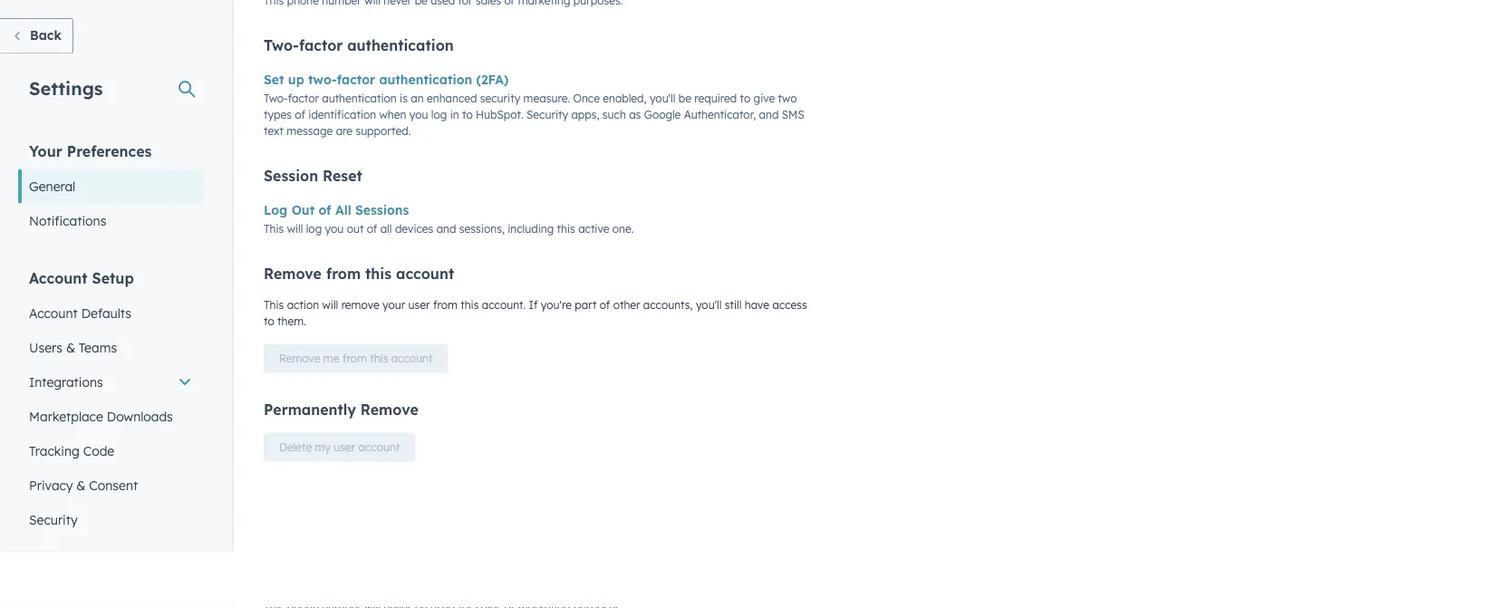 Task type: describe. For each thing, give the bounding box(es) containing it.
settings
[[29, 77, 103, 99]]

back link
[[0, 18, 73, 54]]

of inside set up two-factor authentication (2fa) two-factor authentication is an enhanced security measure. once enabled, you'll be required to give two types of identification when you log in to hubspot. security apps, such as google authenticator, and sms text message are supported.
[[295, 108, 305, 122]]

sessions,
[[459, 222, 505, 236]]

will inside log out of all sessions this will log you out of all devices and sessions, including this active one.
[[287, 222, 303, 236]]

other
[[613, 299, 641, 312]]

account for account setup
[[29, 269, 88, 287]]

and inside set up two-factor authentication (2fa) two-factor authentication is an enhanced security measure. once enabled, you'll be required to give two types of identification when you log in to hubspot. security apps, such as google authenticator, and sms text message are supported.
[[759, 108, 779, 122]]

account for account defaults
[[29, 305, 78, 321]]

notifications link
[[18, 204, 203, 238]]

delete
[[279, 441, 312, 455]]

account defaults
[[29, 305, 131, 321]]

tracking code link
[[18, 434, 203, 468]]

google
[[644, 108, 681, 122]]

will inside this action will remove your user from this account. if you're part of other accounts, you'll still have access to them.
[[322, 299, 338, 312]]

them.
[[277, 315, 306, 328]]

an
[[411, 92, 424, 105]]

from inside remove me from this account button
[[343, 352, 367, 366]]

downloads
[[107, 408, 173, 424]]

code
[[83, 443, 114, 459]]

such
[[603, 108, 626, 122]]

(2fa)
[[476, 71, 509, 87]]

marketplace downloads link
[[18, 399, 203, 434]]

you inside log out of all sessions this will log you out of all devices and sessions, including this active one.
[[325, 222, 344, 236]]

hubspot.
[[476, 108, 524, 122]]

this inside this action will remove your user from this account. if you're part of other accounts, you'll still have access to them.
[[461, 299, 479, 312]]

sms
[[782, 108, 805, 122]]

have
[[745, 299, 770, 312]]

account setup element
[[18, 268, 203, 537]]

account defaults link
[[18, 296, 203, 330]]

remove for remove me from this account
[[279, 352, 320, 366]]

your
[[29, 142, 62, 160]]

active
[[579, 222, 610, 236]]

this inside this action will remove your user from this account. if you're part of other accounts, you'll still have access to them.
[[264, 299, 284, 312]]

privacy & consent link
[[18, 468, 203, 503]]

types
[[264, 108, 292, 122]]

tracking code
[[29, 443, 114, 459]]

users & teams
[[29, 340, 117, 355]]

out
[[347, 222, 364, 236]]

integrations button
[[18, 365, 203, 399]]

security inside set up two-factor authentication (2fa) two-factor authentication is an enhanced security measure. once enabled, you'll be required to give two types of identification when you log in to hubspot. security apps, such as google authenticator, and sms text message are supported.
[[527, 108, 568, 122]]

users
[[29, 340, 63, 355]]

of inside this action will remove your user from this account. if you're part of other accounts, you'll still have access to them.
[[600, 299, 610, 312]]

remove me from this account button
[[264, 344, 448, 373]]

one.
[[613, 222, 634, 236]]

remove
[[341, 299, 380, 312]]

still
[[725, 299, 742, 312]]

apps,
[[571, 108, 600, 122]]

to for user
[[264, 315, 274, 328]]

teams
[[79, 340, 117, 355]]

session reset
[[264, 167, 362, 185]]

sessions
[[355, 202, 409, 218]]

two-
[[308, 71, 337, 87]]

your preferences
[[29, 142, 152, 160]]

general
[[29, 178, 75, 194]]

0 vertical spatial from
[[326, 265, 361, 283]]

your
[[383, 299, 405, 312]]

is
[[400, 92, 408, 105]]

account.
[[482, 299, 526, 312]]

marketplace
[[29, 408, 103, 424]]

setup
[[92, 269, 134, 287]]

measure.
[[524, 92, 570, 105]]

session
[[264, 167, 318, 185]]

defaults
[[81, 305, 131, 321]]

when
[[379, 108, 407, 122]]

my
[[315, 441, 331, 455]]

back
[[30, 27, 62, 43]]

including
[[508, 222, 554, 236]]

user inside this action will remove your user from this account. if you're part of other accounts, you'll still have access to them.
[[408, 299, 430, 312]]

enabled,
[[603, 92, 647, 105]]

this action will remove your user from this account. if you're part of other accounts, you'll still have access to them.
[[264, 299, 808, 328]]

preferences
[[67, 142, 152, 160]]



Task type: locate. For each thing, give the bounding box(es) containing it.
two- up types
[[264, 92, 288, 105]]

as
[[629, 108, 641, 122]]

1 vertical spatial user
[[334, 441, 356, 455]]

remove down remove me from this account button
[[361, 401, 419, 419]]

you down log out of all sessions button
[[325, 222, 344, 236]]

to left them. on the bottom left of page
[[264, 315, 274, 328]]

account up your
[[396, 265, 454, 283]]

set
[[264, 71, 284, 87]]

be
[[679, 92, 692, 105]]

and down give
[[759, 108, 779, 122]]

two-factor authentication
[[264, 36, 454, 54]]

reset
[[323, 167, 362, 185]]

this
[[557, 222, 575, 236], [365, 265, 392, 283], [461, 299, 479, 312], [370, 352, 388, 366]]

0 vertical spatial &
[[66, 340, 75, 355]]

0 vertical spatial two-
[[264, 36, 299, 54]]

log
[[431, 108, 447, 122], [306, 222, 322, 236]]

users & teams link
[[18, 330, 203, 365]]

general link
[[18, 169, 203, 204]]

account down the permanently remove
[[359, 441, 400, 455]]

1 vertical spatial and
[[437, 222, 456, 236]]

this inside log out of all sessions this will log you out of all devices and sessions, including this active one.
[[557, 222, 575, 236]]

1 two- from the top
[[264, 36, 299, 54]]

from right me
[[343, 352, 367, 366]]

tracking
[[29, 443, 80, 459]]

of
[[295, 108, 305, 122], [319, 202, 331, 218], [367, 222, 377, 236], [600, 299, 610, 312]]

1 horizontal spatial security
[[527, 108, 568, 122]]

you
[[410, 108, 428, 122], [325, 222, 344, 236]]

privacy
[[29, 477, 73, 493]]

account for delete my user account
[[359, 441, 400, 455]]

authentication up "identification"
[[322, 92, 397, 105]]

you'll left the still
[[696, 299, 722, 312]]

& for users
[[66, 340, 75, 355]]

user inside delete my user account button
[[334, 441, 356, 455]]

0 horizontal spatial &
[[66, 340, 75, 355]]

will down out
[[287, 222, 303, 236]]

remove for remove from this account
[[264, 265, 322, 283]]

account down your
[[391, 352, 433, 366]]

if
[[529, 299, 538, 312]]

0 vertical spatial account
[[29, 269, 88, 287]]

& right "privacy"
[[76, 477, 86, 493]]

2 account from the top
[[29, 305, 78, 321]]

account inside button
[[391, 352, 433, 366]]

privacy & consent
[[29, 477, 138, 493]]

0 vertical spatial and
[[759, 108, 779, 122]]

in
[[450, 108, 459, 122]]

0 vertical spatial user
[[408, 299, 430, 312]]

2 horizontal spatial to
[[740, 92, 751, 105]]

up
[[288, 71, 304, 87]]

security link
[[18, 503, 203, 537]]

0 vertical spatial will
[[287, 222, 303, 236]]

0 vertical spatial authentication
[[347, 36, 454, 54]]

delete my user account
[[279, 441, 400, 455]]

message
[[287, 125, 333, 138]]

0 horizontal spatial will
[[287, 222, 303, 236]]

1 vertical spatial &
[[76, 477, 86, 493]]

remove up action
[[264, 265, 322, 283]]

supported.
[[356, 125, 411, 138]]

set up two-factor authentication (2fa) button
[[264, 69, 509, 91]]

security inside account setup element
[[29, 512, 78, 528]]

1 vertical spatial you'll
[[696, 299, 722, 312]]

identification
[[308, 108, 376, 122]]

0 horizontal spatial user
[[334, 441, 356, 455]]

all
[[335, 202, 351, 218]]

permanently
[[264, 401, 356, 419]]

this inside button
[[370, 352, 388, 366]]

action
[[287, 299, 319, 312]]

security down "privacy"
[[29, 512, 78, 528]]

1 horizontal spatial to
[[462, 108, 473, 122]]

1 horizontal spatial will
[[322, 299, 338, 312]]

two- up set
[[264, 36, 299, 54]]

1 vertical spatial will
[[322, 299, 338, 312]]

log out of all sessions button
[[264, 199, 409, 221]]

1 vertical spatial log
[[306, 222, 322, 236]]

log inside log out of all sessions this will log you out of all devices and sessions, including this active one.
[[306, 222, 322, 236]]

&
[[66, 340, 75, 355], [76, 477, 86, 493]]

from right your
[[433, 299, 458, 312]]

are
[[336, 125, 353, 138]]

1 vertical spatial this
[[264, 299, 284, 312]]

user
[[408, 299, 430, 312], [334, 441, 356, 455]]

me
[[323, 352, 340, 366]]

this up your
[[365, 265, 392, 283]]

1 horizontal spatial log
[[431, 108, 447, 122]]

this right me
[[370, 352, 388, 366]]

0 vertical spatial you
[[410, 108, 428, 122]]

all
[[380, 222, 392, 236]]

0 vertical spatial security
[[527, 108, 568, 122]]

remove me from this account
[[279, 352, 433, 366]]

2 two- from the top
[[264, 92, 288, 105]]

account setup
[[29, 269, 134, 287]]

1 vertical spatial factor
[[337, 71, 375, 87]]

you down an
[[410, 108, 428, 122]]

remove inside button
[[279, 352, 320, 366]]

notifications
[[29, 213, 106, 228]]

give
[[754, 92, 775, 105]]

account inside button
[[359, 441, 400, 455]]

this inside log out of all sessions this will log you out of all devices and sessions, including this active one.
[[264, 222, 284, 236]]

you'll inside set up two-factor authentication (2fa) two-factor authentication is an enhanced security measure. once enabled, you'll be required to give two types of identification when you log in to hubspot. security apps, such as google authenticator, and sms text message are supported.
[[650, 92, 676, 105]]

security
[[480, 92, 521, 105]]

1 horizontal spatial user
[[408, 299, 430, 312]]

to inside this action will remove your user from this account. if you're part of other accounts, you'll still have access to them.
[[264, 315, 274, 328]]

2 this from the top
[[264, 299, 284, 312]]

2 vertical spatial factor
[[288, 92, 319, 105]]

marketplace downloads
[[29, 408, 173, 424]]

user right your
[[408, 299, 430, 312]]

two
[[778, 92, 797, 105]]

account
[[29, 269, 88, 287], [29, 305, 78, 321]]

log down out
[[306, 222, 322, 236]]

authentication up set up two-factor authentication (2fa) 'button'
[[347, 36, 454, 54]]

and right devices
[[437, 222, 456, 236]]

you inside set up two-factor authentication (2fa) two-factor authentication is an enhanced security measure. once enabled, you'll be required to give two types of identification when you log in to hubspot. security apps, such as google authenticator, and sms text message are supported.
[[410, 108, 428, 122]]

1 horizontal spatial you'll
[[696, 299, 722, 312]]

factor down up
[[288, 92, 319, 105]]

devices
[[395, 222, 434, 236]]

0 horizontal spatial to
[[264, 315, 274, 328]]

log
[[264, 202, 288, 218]]

2 vertical spatial authentication
[[322, 92, 397, 105]]

and inside log out of all sessions this will log you out of all devices and sessions, including this active one.
[[437, 222, 456, 236]]

1 vertical spatial account
[[29, 305, 78, 321]]

factor down two-factor authentication
[[337, 71, 375, 87]]

1 horizontal spatial and
[[759, 108, 779, 122]]

delete my user account button
[[264, 433, 415, 462]]

text
[[264, 125, 284, 138]]

you'll
[[650, 92, 676, 105], [696, 299, 722, 312]]

account for remove from this account
[[396, 265, 454, 283]]

0 vertical spatial log
[[431, 108, 447, 122]]

authenticator,
[[684, 108, 756, 122]]

your preferences element
[[18, 141, 203, 238]]

permanently remove
[[264, 401, 419, 419]]

to for (2fa)
[[740, 92, 751, 105]]

account up account defaults
[[29, 269, 88, 287]]

will right action
[[322, 299, 338, 312]]

accounts,
[[644, 299, 693, 312]]

remove from this account
[[264, 265, 454, 283]]

account up users
[[29, 305, 78, 321]]

0 horizontal spatial you'll
[[650, 92, 676, 105]]

1 this from the top
[[264, 222, 284, 236]]

& right users
[[66, 340, 75, 355]]

this down log
[[264, 222, 284, 236]]

1 vertical spatial security
[[29, 512, 78, 528]]

0 vertical spatial account
[[396, 265, 454, 283]]

will
[[287, 222, 303, 236], [322, 299, 338, 312]]

1 vertical spatial two-
[[264, 92, 288, 105]]

account inside account defaults link
[[29, 305, 78, 321]]

0 vertical spatial this
[[264, 222, 284, 236]]

0 horizontal spatial log
[[306, 222, 322, 236]]

0 vertical spatial factor
[[299, 36, 343, 54]]

you'll up google
[[650, 92, 676, 105]]

2 vertical spatial account
[[359, 441, 400, 455]]

2 vertical spatial from
[[343, 352, 367, 366]]

1 vertical spatial account
[[391, 352, 433, 366]]

authentication up an
[[379, 71, 473, 87]]

part
[[575, 299, 597, 312]]

this left account.
[[461, 299, 479, 312]]

account
[[396, 265, 454, 283], [391, 352, 433, 366], [359, 441, 400, 455]]

1 vertical spatial from
[[433, 299, 458, 312]]

1 horizontal spatial you
[[410, 108, 428, 122]]

you're
[[541, 299, 572, 312]]

out
[[292, 202, 315, 218]]

access
[[773, 299, 808, 312]]

remove
[[264, 265, 322, 283], [279, 352, 320, 366], [361, 401, 419, 419]]

0 vertical spatial you'll
[[650, 92, 676, 105]]

this up them. on the bottom left of page
[[264, 299, 284, 312]]

0 vertical spatial remove
[[264, 265, 322, 283]]

1 vertical spatial to
[[462, 108, 473, 122]]

log out of all sessions this will log you out of all devices and sessions, including this active one.
[[264, 202, 634, 236]]

enhanced
[[427, 92, 477, 105]]

user right my
[[334, 441, 356, 455]]

set up two-factor authentication (2fa) two-factor authentication is an enhanced security measure. once enabled, you'll be required to give two types of identification when you log in to hubspot. security apps, such as google authenticator, and sms text message are supported.
[[264, 71, 805, 138]]

consent
[[89, 477, 138, 493]]

integrations
[[29, 374, 103, 390]]

1 horizontal spatial &
[[76, 477, 86, 493]]

remove left me
[[279, 352, 320, 366]]

1 vertical spatial authentication
[[379, 71, 473, 87]]

you'll inside this action will remove your user from this account. if you're part of other accounts, you'll still have access to them.
[[696, 299, 722, 312]]

& for privacy
[[76, 477, 86, 493]]

factor
[[299, 36, 343, 54], [337, 71, 375, 87], [288, 92, 319, 105]]

0 horizontal spatial and
[[437, 222, 456, 236]]

two- inside set up two-factor authentication (2fa) two-factor authentication is an enhanced security measure. once enabled, you'll be required to give two types of identification when you log in to hubspot. security apps, such as google authenticator, and sms text message are supported.
[[264, 92, 288, 105]]

to left give
[[740, 92, 751, 105]]

0 horizontal spatial security
[[29, 512, 78, 528]]

from up remove
[[326, 265, 361, 283]]

1 vertical spatial you
[[325, 222, 344, 236]]

1 vertical spatial remove
[[279, 352, 320, 366]]

2 vertical spatial remove
[[361, 401, 419, 419]]

required
[[695, 92, 737, 105]]

0 vertical spatial to
[[740, 92, 751, 105]]

to right in
[[462, 108, 473, 122]]

log inside set up two-factor authentication (2fa) two-factor authentication is an enhanced security measure. once enabled, you'll be required to give two types of identification when you log in to hubspot. security apps, such as google authenticator, and sms text message are supported.
[[431, 108, 447, 122]]

0 horizontal spatial you
[[325, 222, 344, 236]]

log left in
[[431, 108, 447, 122]]

factor up "two-" on the left of page
[[299, 36, 343, 54]]

1 account from the top
[[29, 269, 88, 287]]

from inside this action will remove your user from this account. if you're part of other accounts, you'll still have access to them.
[[433, 299, 458, 312]]

from
[[326, 265, 361, 283], [433, 299, 458, 312], [343, 352, 367, 366]]

security down the measure.
[[527, 108, 568, 122]]

2 vertical spatial to
[[264, 315, 274, 328]]

this left active on the top of the page
[[557, 222, 575, 236]]



Task type: vqa. For each thing, say whether or not it's contained in the screenshot.
'this' inside the remove me from this account BUTTON
yes



